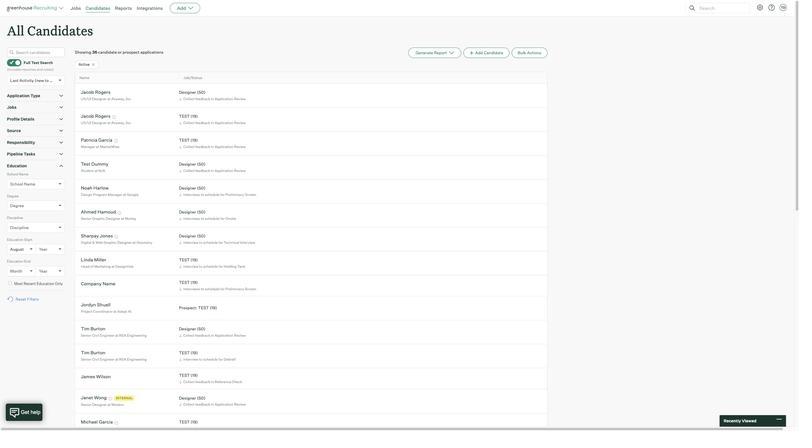 Task type: locate. For each thing, give the bounding box(es) containing it.
rogers inside jacob rogers ux/ui designer at anyway, inc.
[[95, 89, 111, 95]]

interviews to schedule for preliminary screen link
[[178, 192, 258, 198], [178, 287, 258, 292]]

configure image
[[757, 4, 764, 11]]

all candidates
[[7, 22, 93, 39]]

senior down janet
[[81, 403, 91, 408]]

senior down ahmed
[[81, 217, 91, 221]]

1 vertical spatial preliminary
[[226, 287, 244, 292]]

1 interviews from the top
[[183, 193, 200, 197]]

interviews
[[183, 193, 200, 197], [183, 217, 200, 221], [183, 287, 200, 292]]

1 jacob from the top
[[81, 89, 94, 95]]

preliminary inside designer (50) interviews to schedule for preliminary screen
[[226, 193, 244, 197]]

(50) for senior graphic designer at morley
[[197, 210, 206, 215]]

3 (50) from the top
[[197, 186, 206, 191]]

1 interviews to schedule for preliminary screen link from the top
[[178, 192, 258, 198]]

name down active
[[79, 76, 89, 80]]

jacob rogers
[[81, 113, 111, 119]]

(50) for senior civil engineer at rsa engineering
[[197, 327, 206, 332]]

type
[[30, 93, 40, 98]]

degree up discipline element
[[10, 204, 24, 208]]

1 (50) from the top
[[197, 90, 206, 95]]

schedule down "interview to schedule for holding tank" link on the bottom
[[205, 287, 220, 292]]

7 collect feedback in application review link from the top
[[178, 427, 247, 432]]

candidates right jobs link on the left of page
[[86, 5, 110, 11]]

rogers up ux/ui designer at anyway, inc.
[[95, 113, 111, 119]]

engineer up wilson
[[100, 358, 115, 362]]

review
[[234, 97, 246, 101], [234, 121, 246, 125], [234, 145, 246, 149], [234, 169, 246, 173], [234, 334, 246, 338], [234, 403, 246, 407], [234, 427, 246, 432]]

in inside test (19) collect feedback in reference check
[[211, 380, 214, 385]]

1 preliminary from the top
[[226, 193, 244, 197]]

7 in from the top
[[211, 403, 214, 407]]

0 vertical spatial tim burton link
[[81, 326, 105, 333]]

0 vertical spatial engineer
[[100, 334, 115, 338]]

add button
[[170, 3, 200, 13]]

rogers up jacob rogers on the left
[[95, 89, 111, 95]]

1 engineer from the top
[[100, 334, 115, 338]]

education end
[[7, 260, 31, 264]]

to inside designer (50) interviews to schedule for preliminary screen
[[201, 193, 204, 197]]

civil down the coordinator
[[92, 334, 99, 338]]

8 collect from the top
[[183, 427, 195, 432]]

graphic down ahmed hamoud link
[[92, 217, 105, 221]]

candidate reports are now available! apply filters and select "view in app" element
[[409, 48, 462, 58]]

1 vertical spatial engineer
[[100, 358, 115, 362]]

noah
[[81, 185, 92, 191]]

miller
[[94, 257, 106, 263]]

collect for fifth collect feedback in application review link
[[183, 334, 195, 338]]

1 anyway, from the top
[[111, 97, 125, 101]]

interview inside test (19) interview to schedule for holding tank
[[183, 265, 198, 269]]

schedule inside test (19) interview to schedule for holding tank
[[203, 265, 218, 269]]

to for designer (50) interviews to schedule for preliminary screen
[[201, 193, 204, 197]]

burton down the coordinator
[[91, 326, 105, 332]]

pipeline
[[7, 152, 23, 157]]

schedule inside test (19) interviews to schedule for preliminary screen
[[205, 287, 220, 292]]

3 senior from the top
[[81, 358, 91, 362]]

to inside test (19) interviews to schedule for preliminary screen
[[201, 287, 204, 292]]

to up test (19) interview to schedule for holding tank
[[199, 241, 203, 245]]

for inside "designer (50) interview to schedule for technical interview"
[[219, 241, 223, 245]]

discipline element
[[7, 215, 65, 237]]

to inside test (19) interview to schedule for holding tank
[[199, 265, 203, 269]]

1 vertical spatial interviews
[[183, 217, 200, 221]]

for left the debrief
[[219, 358, 223, 362]]

for inside test (19) interview to schedule for holding tank
[[219, 265, 223, 269]]

1 inc. from the top
[[126, 97, 132, 101]]

interviews inside designer (50) interviews to schedule for preliminary screen
[[183, 193, 200, 197]]

tasks
[[24, 152, 35, 157]]

0 vertical spatial interviews
[[183, 193, 200, 197]]

jobs up profile
[[7, 105, 17, 110]]

(50) inside designer (50) interviews to schedule for preliminary screen
[[197, 186, 206, 191]]

interviews inside designer (50) interviews to schedule for onsite
[[183, 217, 200, 221]]

0 vertical spatial rsa
[[119, 334, 126, 338]]

3 collect feedback in application review link from the top
[[178, 144, 247, 150]]

interview inside test (19) interview to schedule for debrief
[[183, 358, 198, 362]]

0 vertical spatial preliminary
[[226, 193, 244, 197]]

collect for seventh collect feedback in application review link from the bottom
[[183, 97, 195, 101]]

janet
[[81, 396, 93, 401]]

0 vertical spatial graphic
[[92, 217, 105, 221]]

jacob rogers link up ux/ui designer at anyway, inc.
[[81, 113, 111, 120]]

jacob up ux/ui designer at anyway, inc.
[[81, 113, 94, 119]]

1 vertical spatial burton
[[91, 350, 105, 356]]

graphic down jones on the bottom of page
[[104, 241, 116, 245]]

engineer for test (19)
[[100, 358, 115, 362]]

patricia garcia link
[[81, 137, 112, 144]]

tim down project
[[81, 326, 90, 332]]

school name down pipeline
[[7, 172, 28, 177]]

1 tim from the top
[[81, 326, 90, 332]]

schedule for test (19) interview to schedule for holding tank
[[203, 265, 218, 269]]

5 in from the top
[[211, 334, 214, 338]]

jobs left candidates link
[[71, 5, 81, 11]]

anyway, down jacob rogers has been in application review for more than 5 days icon
[[111, 121, 125, 125]]

school name up degree element
[[10, 182, 35, 187]]

designhub
[[115, 265, 134, 269]]

dummy
[[91, 161, 108, 167]]

(50)
[[197, 90, 206, 95], [197, 162, 206, 167], [197, 186, 206, 191], [197, 210, 206, 215], [197, 234, 206, 239], [197, 327, 206, 332], [197, 396, 206, 401]]

2 feedback from the top
[[196, 121, 210, 125]]

1 vertical spatial tim
[[81, 350, 90, 356]]

interviews to schedule for preliminary screen link down "interview to schedule for holding tank" link on the bottom
[[178, 287, 258, 292]]

2 engineer from the top
[[100, 358, 115, 362]]

0 vertical spatial jobs
[[71, 5, 81, 11]]

0 vertical spatial tim burton senior civil engineer at rsa engineering
[[81, 326, 147, 338]]

collect feedback in reference check link
[[178, 380, 244, 385]]

1 tim burton link from the top
[[81, 326, 105, 333]]

1 designer (50) collect feedback in application review from the top
[[179, 90, 246, 101]]

1 engineering from the top
[[127, 334, 147, 338]]

ahmed hamoud
[[81, 209, 116, 215]]

for left technical
[[219, 241, 223, 245]]

rsa for designer (50)
[[119, 334, 126, 338]]

at inside noah harlow design program manager at google
[[123, 193, 126, 197]]

1 vertical spatial civil
[[92, 358, 99, 362]]

3 collect from the top
[[183, 145, 195, 149]]

0 vertical spatial rogers
[[95, 89, 111, 95]]

anyway,
[[111, 97, 125, 101], [111, 121, 125, 125]]

linda miller head of marketing at designhub
[[81, 257, 134, 269]]

(19) inside test (19) interview to schedule for debrief
[[191, 351, 198, 356]]

screen for (19)
[[245, 287, 257, 292]]

schedule up designer (50) interviews to schedule for onsite
[[205, 193, 220, 197]]

manager
[[81, 145, 95, 149], [108, 193, 122, 197]]

1 vertical spatial engineering
[[127, 358, 147, 362]]

interview to schedule for holding tank link
[[178, 264, 247, 270]]

0 vertical spatial jacob
[[81, 89, 94, 95]]

preliminary down holding
[[226, 287, 244, 292]]

schedule left "onsite"
[[205, 217, 220, 221]]

designer inside designer (50) interviews to schedule for preliminary screen
[[179, 186, 196, 191]]

greenhouse recruiting image
[[7, 5, 59, 12]]

test inside test (19) interviews to schedule for preliminary screen
[[179, 281, 190, 285]]

2 tim burton link from the top
[[81, 350, 105, 357]]

0 horizontal spatial manager
[[81, 145, 95, 149]]

degree down school name 'element'
[[7, 194, 19, 198]]

0 vertical spatial anyway,
[[111, 97, 125, 101]]

sharpay jones link
[[81, 233, 113, 240]]

jacob
[[81, 89, 94, 95], [81, 113, 94, 119]]

2 rsa from the top
[[119, 358, 126, 362]]

marketing
[[94, 265, 111, 269]]

1 vertical spatial anyway,
[[111, 121, 125, 125]]

2 review from the top
[[234, 121, 246, 125]]

0 vertical spatial candidates
[[86, 5, 110, 11]]

designer (50) interviews to schedule for preliminary screen
[[179, 186, 257, 197]]

designer inside designer (50) interviews to schedule for onsite
[[179, 210, 196, 215]]

schedule left holding
[[203, 265, 218, 269]]

2 collect from the top
[[183, 121, 195, 125]]

manager down patricia
[[81, 145, 95, 149]]

test
[[179, 114, 190, 119], [179, 138, 190, 143], [179, 258, 190, 263], [179, 281, 190, 285], [198, 306, 209, 311], [179, 351, 190, 356], [179, 374, 190, 379], [179, 420, 190, 425]]

to up designer (50) interviews to schedule for onsite
[[201, 193, 204, 197]]

at inside jordyn shuell project coordinator at adept ai
[[113, 310, 117, 314]]

year up most recent education only
[[39, 269, 47, 274]]

for inside test (19) interview to schedule for debrief
[[219, 358, 223, 362]]

education up month
[[7, 260, 23, 264]]

at inside linda miller head of marketing at designhub
[[112, 265, 115, 269]]

jacob inside jacob rogers ux/ui designer at anyway, inc.
[[81, 89, 94, 95]]

1 vertical spatial tim burton senior civil engineer at rsa engineering
[[81, 350, 147, 362]]

0 horizontal spatial add
[[177, 5, 186, 11]]

head
[[81, 265, 90, 269]]

interview for test (19) interview to schedule for holding tank
[[183, 265, 198, 269]]

to up "designer (50) interview to schedule for technical interview"
[[201, 217, 204, 221]]

engineering for designer (50)
[[127, 334, 147, 338]]

screen inside designer (50) interviews to schedule for preliminary screen
[[245, 193, 257, 197]]

to inside test (19) interview to schedule for debrief
[[199, 358, 203, 362]]

4 collect from the top
[[183, 169, 195, 173]]

6 in from the top
[[211, 380, 214, 385]]

rsa for test (19)
[[119, 358, 126, 362]]

for inside designer (50) interviews to schedule for onsite
[[221, 217, 225, 221]]

schedule inside "designer (50) interview to schedule for technical interview"
[[203, 241, 218, 245]]

education for education start
[[7, 238, 23, 242]]

2 interviews to schedule for preliminary screen link from the top
[[178, 287, 258, 292]]

0 vertical spatial engineering
[[127, 334, 147, 338]]

ux/ui up jacob rogers on the left
[[81, 97, 91, 101]]

2 ux/ui from the top
[[81, 121, 91, 125]]

name right company
[[103, 281, 115, 287]]

1 vertical spatial screen
[[245, 287, 257, 292]]

reset
[[16, 297, 26, 302]]

1 vertical spatial rogers
[[95, 113, 111, 119]]

schedule up test (19) collect feedback in reference check
[[203, 358, 218, 362]]

1 horizontal spatial add
[[476, 50, 483, 55]]

interview for designer (50) interview to schedule for technical interview
[[183, 241, 198, 245]]

0 vertical spatial screen
[[245, 193, 257, 197]]

to up test (19) collect feedback in reference check
[[199, 358, 203, 362]]

2 vertical spatial test (19) collect feedback in application review
[[179, 420, 246, 432]]

burton for designer
[[91, 326, 105, 332]]

tim for test
[[81, 350, 90, 356]]

to inside "designer (50) interview to schedule for technical interview"
[[199, 241, 203, 245]]

to up test (19) interviews to schedule for preliminary screen
[[199, 265, 203, 269]]

add for add candidate
[[476, 50, 483, 55]]

2 tim from the top
[[81, 350, 90, 356]]

2 (50) from the top
[[197, 162, 206, 167]]

for up designer (50) interviews to schedule for onsite
[[221, 193, 225, 197]]

test inside test (19) collect feedback in reference check
[[179, 374, 190, 379]]

2 interviews from the top
[[183, 217, 200, 221]]

generate report
[[416, 50, 447, 55]]

1 vertical spatial interviews to schedule for preliminary screen link
[[178, 287, 258, 292]]

candidate
[[484, 50, 504, 55]]

4 feedback from the top
[[196, 169, 210, 173]]

1 vertical spatial jacob rogers link
[[81, 113, 111, 120]]

6 collect from the top
[[183, 380, 195, 385]]

garcia
[[98, 137, 112, 143], [99, 420, 113, 426]]

name up degree element
[[24, 182, 35, 187]]

schedule for designer (50) interviews to schedule for preliminary screen
[[205, 193, 220, 197]]

1 collect from the top
[[183, 97, 195, 101]]

3 interviews from the top
[[183, 287, 200, 292]]

for inside designer (50) interviews to schedule for preliminary screen
[[221, 193, 225, 197]]

1 screen from the top
[[245, 193, 257, 197]]

1 civil from the top
[[92, 334, 99, 338]]

prospect:
[[179, 306, 197, 311]]

2 jacob from the top
[[81, 113, 94, 119]]

senior down project
[[81, 334, 91, 338]]

2 designer (50) collect feedback in application review from the top
[[179, 162, 246, 173]]

civil up james wilson
[[92, 358, 99, 362]]

preliminary for (50)
[[226, 193, 244, 197]]

designer (50) collect feedback in application review up designer (50) interviews to schedule for preliminary screen
[[179, 162, 246, 173]]

candidates down jobs link on the left of page
[[27, 22, 93, 39]]

for left holding
[[219, 265, 223, 269]]

anyway, up jacob rogers has been in application review for more than 5 days icon
[[111, 97, 125, 101]]

1 vertical spatial year
[[39, 269, 47, 274]]

to
[[45, 78, 49, 83], [201, 193, 204, 197], [201, 217, 204, 221], [199, 241, 203, 245], [199, 265, 203, 269], [201, 287, 204, 292], [199, 358, 203, 362]]

candidates
[[86, 5, 110, 11], [27, 22, 93, 39]]

manager right "program"
[[108, 193, 122, 197]]

garcia for patricia garcia
[[98, 137, 112, 143]]

2 engineering from the top
[[127, 358, 147, 362]]

1 vertical spatial ux/ui
[[81, 121, 91, 125]]

active
[[79, 62, 90, 67]]

ux/ui down jacob rogers on the left
[[81, 121, 91, 125]]

add inside add popup button
[[177, 5, 186, 11]]

0 vertical spatial garcia
[[98, 137, 112, 143]]

1 burton from the top
[[91, 326, 105, 332]]

0 vertical spatial test (19) collect feedback in application review
[[179, 114, 246, 125]]

1 in from the top
[[211, 97, 214, 101]]

preliminary up "onsite"
[[226, 193, 244, 197]]

burton up james wilson
[[91, 350, 105, 356]]

4 in from the top
[[211, 169, 214, 173]]

1 rogers from the top
[[95, 89, 111, 95]]

education down pipeline
[[7, 164, 27, 168]]

interviews to schedule for preliminary screen link for (19)
[[178, 287, 258, 292]]

add
[[177, 5, 186, 11], [476, 50, 483, 55]]

test (19) collect feedback in application review for jacob rogers
[[179, 114, 246, 125]]

collect for 2nd collect feedback in application review link
[[183, 121, 195, 125]]

burton for test
[[91, 350, 105, 356]]

1 vertical spatial degree
[[10, 204, 24, 208]]

1 senior from the top
[[81, 217, 91, 221]]

1 test (19) collect feedback in application review from the top
[[179, 114, 246, 125]]

0 vertical spatial jacob rogers link
[[81, 89, 111, 96]]

school up degree element
[[10, 182, 23, 187]]

jacob up jacob rogers on the left
[[81, 89, 94, 95]]

2 test (19) collect feedback in application review from the top
[[179, 138, 246, 149]]

digital & web graphic designer at xeometry
[[81, 241, 153, 245]]

2 burton from the top
[[91, 350, 105, 356]]

reports
[[115, 5, 132, 11]]

(50) inside designer (50) interviews to schedule for onsite
[[197, 210, 206, 215]]

schedule for test (19) interview to schedule for debrief
[[203, 358, 218, 362]]

6 (50) from the top
[[197, 327, 206, 332]]

test inside test (19) interview to schedule for debrief
[[179, 351, 190, 356]]

schedule inside designer (50) interviews to schedule for preliminary screen
[[205, 193, 220, 197]]

tim burton link up james wilson
[[81, 350, 105, 357]]

6 feedback from the top
[[196, 380, 210, 385]]

jacob rogers link up jacob rogers on the left
[[81, 89, 111, 96]]

feedback
[[196, 97, 210, 101], [196, 121, 210, 125], [196, 145, 210, 149], [196, 169, 210, 173], [196, 334, 210, 338], [196, 380, 210, 385], [196, 403, 210, 407], [196, 427, 210, 432]]

cto
[[81, 427, 88, 432]]

1 jacob rogers link from the top
[[81, 89, 111, 96]]

preliminary inside test (19) interviews to schedule for preliminary screen
[[226, 287, 244, 292]]

2 civil from the top
[[92, 358, 99, 362]]

2 screen from the top
[[245, 287, 257, 292]]

and
[[37, 67, 43, 72]]

ahmed hamoud has been in onsite for more than 21 days image
[[117, 212, 122, 215]]

interviews inside test (19) interviews to schedule for preliminary screen
[[183, 287, 200, 292]]

to left old)
[[45, 78, 49, 83]]

engineering
[[127, 334, 147, 338], [127, 358, 147, 362]]

schedule for designer (50) interview to schedule for technical interview
[[203, 241, 218, 245]]

4 senior from the top
[[81, 403, 91, 408]]

2 year from the top
[[39, 269, 47, 274]]

5 review from the top
[[234, 334, 246, 338]]

5 (50) from the top
[[197, 234, 206, 239]]

4 designer (50) collect feedback in application review from the top
[[179, 396, 246, 407]]

ux/ui designer at anyway, inc.
[[81, 121, 132, 125]]

0 vertical spatial add
[[177, 5, 186, 11]]

full
[[24, 60, 30, 65]]

year down discipline element
[[39, 247, 47, 252]]

tim burton link down project
[[81, 326, 105, 333]]

rogers for jacob rogers ux/ui designer at anyway, inc.
[[95, 89, 111, 95]]

at
[[107, 97, 111, 101], [107, 121, 111, 125], [96, 145, 99, 149], [95, 169, 98, 173], [123, 193, 126, 197], [121, 217, 124, 221], [133, 241, 136, 245], [112, 265, 115, 269], [113, 310, 117, 314], [115, 334, 119, 338], [115, 358, 119, 362], [108, 403, 111, 408], [89, 427, 92, 432]]

1 vertical spatial jacob
[[81, 113, 94, 119]]

0 vertical spatial interviews to schedule for preliminary screen link
[[178, 192, 258, 198]]

7 collect from the top
[[183, 403, 195, 407]]

to for test (19) interview to schedule for debrief
[[199, 358, 203, 362]]

name
[[79, 76, 89, 80], [19, 172, 28, 177], [24, 182, 35, 187], [103, 281, 115, 287]]

collect for 2nd collect feedback in application review link from the bottom
[[183, 403, 195, 407]]

for for test (19) interviews to schedule for preliminary screen
[[221, 287, 225, 292]]

schedule
[[205, 193, 220, 197], [205, 217, 220, 221], [203, 241, 218, 245], [203, 265, 218, 269], [205, 287, 220, 292], [203, 358, 218, 362]]

preliminary for (19)
[[226, 287, 244, 292]]

tim burton link
[[81, 326, 105, 333], [81, 350, 105, 357]]

interview to schedule for technical interview link
[[178, 240, 257, 246]]

schedule up test (19) interview to schedule for holding tank
[[203, 241, 218, 245]]

for for test (19) interview to schedule for debrief
[[219, 358, 223, 362]]

collect inside test (19) collect feedback in reference check
[[183, 380, 195, 385]]

add candidate
[[476, 50, 504, 55]]

tim burton senior civil engineer at rsa engineering up wilson
[[81, 350, 147, 362]]

to for designer (50) interviews to schedule for onsite
[[201, 217, 204, 221]]

5 collect from the top
[[183, 334, 195, 338]]

1 vertical spatial jobs
[[7, 105, 17, 110]]

start
[[24, 238, 32, 242]]

school down pipeline
[[7, 172, 18, 177]]

tim
[[81, 326, 90, 332], [81, 350, 90, 356]]

schedule inside designer (50) interviews to schedule for onsite
[[205, 217, 220, 221]]

0 vertical spatial ux/ui
[[81, 97, 91, 101]]

schedule inside test (19) interview to schedule for debrief
[[203, 358, 218, 362]]

2 vertical spatial interviews
[[183, 287, 200, 292]]

garcia up the foodies
[[99, 420, 113, 426]]

anyway, inside jacob rogers ux/ui designer at anyway, inc.
[[111, 97, 125, 101]]

designer (50) collect feedback in application review for burton
[[179, 327, 246, 338]]

1 vertical spatial garcia
[[99, 420, 113, 426]]

2 inc. from the top
[[126, 121, 132, 125]]

1 year from the top
[[39, 247, 47, 252]]

4 review from the top
[[234, 169, 246, 173]]

for inside test (19) interviews to schedule for preliminary screen
[[221, 287, 225, 292]]

google
[[127, 193, 139, 197]]

1 rsa from the top
[[119, 334, 126, 338]]

designer (50) collect feedback in application review down the collect feedback in reference check link
[[179, 396, 246, 407]]

interviews to schedule for preliminary screen link up designer (50) interviews to schedule for onsite
[[178, 192, 258, 198]]

engineer for designer (50)
[[100, 334, 115, 338]]

in
[[211, 97, 214, 101], [211, 121, 214, 125], [211, 145, 214, 149], [211, 169, 214, 173], [211, 334, 214, 338], [211, 380, 214, 385], [211, 403, 214, 407], [211, 427, 214, 432]]

interviews for designer (50) interviews to schedule for onsite
[[183, 217, 200, 221]]

or
[[118, 50, 122, 55]]

5 feedback from the top
[[196, 334, 210, 338]]

patricia
[[81, 137, 97, 143]]

0 vertical spatial year
[[39, 247, 47, 252]]

0 horizontal spatial jobs
[[7, 105, 17, 110]]

bulk
[[518, 50, 527, 55]]

4 (50) from the top
[[197, 210, 206, 215]]

2 preliminary from the top
[[226, 287, 244, 292]]

foodies
[[93, 427, 106, 432]]

civil for designer (50)
[[92, 334, 99, 338]]

inc.
[[126, 97, 132, 101], [126, 121, 132, 125]]

for left "onsite"
[[221, 217, 225, 221]]

engineering for test (19)
[[127, 358, 147, 362]]

manager inside noah harlow design program manager at google
[[108, 193, 122, 197]]

1 vertical spatial school
[[10, 182, 23, 187]]

1 tim burton senior civil engineer at rsa engineering from the top
[[81, 326, 147, 338]]

(19) inside test (19) interview to schedule for holding tank
[[191, 258, 198, 263]]

education start
[[7, 238, 32, 242]]

year for month
[[39, 269, 47, 274]]

2 tim burton senior civil engineer at rsa engineering from the top
[[81, 350, 147, 362]]

coordinator
[[93, 310, 113, 314]]

engineer
[[100, 334, 115, 338], [100, 358, 115, 362]]

integrations link
[[137, 5, 163, 11]]

to for last activity (new to old)
[[45, 78, 49, 83]]

education up august option
[[7, 238, 23, 242]]

designer (50) collect feedback in application review for dummy
[[179, 162, 246, 173]]

2 senior from the top
[[81, 334, 91, 338]]

3 in from the top
[[211, 145, 214, 149]]

7 (50) from the top
[[197, 396, 206, 401]]

test (19) interview to schedule for holding tank
[[179, 258, 246, 269]]

for down holding
[[221, 287, 225, 292]]

2 rogers from the top
[[95, 113, 111, 119]]

application type
[[7, 93, 40, 98]]

senior up james
[[81, 358, 91, 362]]

to up prospect: test (19)
[[201, 287, 204, 292]]

1 vertical spatial tim burton link
[[81, 350, 105, 357]]

designer (50) collect feedback in application review up test (19) interview to schedule for debrief
[[179, 327, 246, 338]]

1 horizontal spatial manager
[[108, 193, 122, 197]]

xeometry
[[137, 241, 153, 245]]

1 ux/ui from the top
[[81, 97, 91, 101]]

screen inside test (19) interviews to schedule for preliminary screen
[[245, 287, 257, 292]]

checkmark image
[[10, 60, 14, 65]]

1 vertical spatial manager
[[108, 193, 122, 197]]

tim burton senior civil engineer at rsa engineering down adept
[[81, 326, 147, 338]]

3 designer (50) collect feedback in application review from the top
[[179, 327, 246, 338]]

1 vertical spatial add
[[476, 50, 483, 55]]

to inside designer (50) interviews to schedule for onsite
[[201, 217, 204, 221]]

garcia up marketwise
[[98, 137, 112, 143]]

only
[[55, 282, 63, 286]]

0 vertical spatial civil
[[92, 334, 99, 338]]

1 vertical spatial rsa
[[119, 358, 126, 362]]

feedback inside test (19) collect feedback in reference check
[[196, 380, 210, 385]]

&
[[92, 241, 95, 245]]

tim burton senior civil engineer at rsa engineering
[[81, 326, 147, 338], [81, 350, 147, 362]]

rogers
[[95, 89, 111, 95], [95, 113, 111, 119]]

0 vertical spatial burton
[[91, 326, 105, 332]]

1 vertical spatial inc.
[[126, 121, 132, 125]]

1 vertical spatial test (19) collect feedback in application review
[[179, 138, 246, 149]]

(50) inside "designer (50) interview to schedule for technical interview"
[[197, 234, 206, 239]]

8 feedback from the top
[[196, 427, 210, 432]]

designer (50) collect feedback in application review down job/status
[[179, 90, 246, 101]]

details
[[21, 117, 34, 122]]

degree
[[7, 194, 19, 198], [10, 204, 24, 208]]

0 vertical spatial tim
[[81, 326, 90, 332]]

engineer down the coordinator
[[100, 334, 115, 338]]

month
[[10, 269, 22, 274]]

senior
[[81, 217, 91, 221], [81, 334, 91, 338], [81, 358, 91, 362], [81, 403, 91, 408]]

test for 2nd collect feedback in application review link
[[179, 114, 190, 119]]

1 vertical spatial discipline
[[10, 225, 29, 230]]

for for test (19) interview to schedule for holding tank
[[219, 265, 223, 269]]

tim up james
[[81, 350, 90, 356]]

test inside test (19) interview to schedule for holding tank
[[179, 258, 190, 263]]

patricia garcia has been in application review for more than 5 days image
[[113, 140, 119, 143]]

0 vertical spatial inc.
[[126, 97, 132, 101]]



Task type: vqa. For each thing, say whether or not it's contained in the screenshot.
Interviews to schedule for Preliminary Screen link
yes



Task type: describe. For each thing, give the bounding box(es) containing it.
test for interviews to schedule for preliminary screen link associated with (19)
[[179, 281, 190, 285]]

recently viewed
[[724, 419, 757, 424]]

hamoud
[[98, 209, 116, 215]]

last activity (new to old)
[[10, 78, 57, 83]]

name down pipeline tasks
[[19, 172, 28, 177]]

(50) for student at n/a
[[197, 162, 206, 167]]

noah harlow design program manager at google
[[81, 185, 139, 197]]

year for august
[[39, 247, 47, 252]]

showing
[[75, 50, 91, 55]]

jacob for jacob rogers
[[81, 113, 94, 119]]

morley
[[125, 217, 136, 221]]

schedule for test (19) interviews to schedule for preliminary screen
[[205, 287, 220, 292]]

to for test (19) interview to schedule for holding tank
[[199, 265, 203, 269]]

(50) for digital & web graphic designer at xeometry
[[197, 234, 206, 239]]

company
[[81, 281, 102, 287]]

onsite
[[226, 217, 236, 221]]

designer inside "designer (50) interview to schedule for technical interview"
[[179, 234, 196, 239]]

test for third collect feedback in application review link
[[179, 138, 190, 143]]

5 collect feedback in application review link from the top
[[178, 333, 247, 339]]

0 vertical spatial manager
[[81, 145, 95, 149]]

tank
[[238, 265, 246, 269]]

reset filters
[[16, 297, 39, 302]]

senior designer at modern
[[81, 403, 124, 408]]

actions
[[528, 50, 542, 55]]

td button
[[779, 3, 789, 12]]

reset filters button
[[7, 294, 42, 305]]

1 collect feedback in application review link from the top
[[178, 96, 247, 102]]

Search text field
[[699, 4, 746, 12]]

for for designer (50) interviews to schedule for onsite
[[221, 217, 225, 221]]

michael garcia has been in application review for more than 5 days image
[[114, 422, 119, 426]]

test dummy link
[[81, 161, 108, 168]]

notes)
[[44, 67, 54, 72]]

education for education end
[[7, 260, 23, 264]]

bulk actions link
[[512, 48, 548, 58]]

of
[[90, 265, 93, 269]]

august
[[10, 247, 24, 252]]

0 vertical spatial school
[[7, 172, 18, 177]]

debrief
[[224, 358, 236, 362]]

test (19) interviews to schedule for preliminary screen
[[179, 281, 257, 292]]

add for add
[[177, 5, 186, 11]]

manager at marketwise
[[81, 145, 119, 149]]

collect for third collect feedback in application review link
[[183, 145, 195, 149]]

inc. inside jacob rogers ux/ui designer at anyway, inc.
[[126, 97, 132, 101]]

reference
[[215, 380, 231, 385]]

most recent education only
[[14, 282, 63, 286]]

sharpay jones has been in technical interview for more than 14 days image
[[114, 236, 119, 239]]

6 collect feedback in application review link from the top
[[178, 403, 247, 408]]

(19) inside test (19) collect feedback in reference check
[[191, 374, 198, 379]]

collect for the collect feedback in reference check link
[[183, 380, 195, 385]]

company name link
[[81, 281, 115, 288]]

profile
[[7, 117, 20, 122]]

n/a
[[99, 169, 105, 173]]

ahmed hamoud link
[[81, 209, 116, 216]]

activity
[[19, 78, 34, 83]]

education for education
[[7, 164, 27, 168]]

filters
[[27, 297, 39, 302]]

interviews to schedule for preliminary screen link for (50)
[[178, 192, 258, 198]]

education left only
[[37, 282, 54, 286]]

to for test (19) interviews to schedule for preliminary screen
[[201, 287, 204, 292]]

test for "interview to schedule for holding tank" link on the bottom
[[179, 258, 190, 263]]

applications
[[141, 50, 164, 55]]

prospect
[[123, 50, 140, 55]]

designer (50) interviews to schedule for onsite
[[179, 210, 236, 221]]

Most Recent Education Only checkbox
[[8, 282, 12, 286]]

2 anyway, from the top
[[111, 121, 125, 125]]

test for the collect feedback in reference check link
[[179, 374, 190, 379]]

jacob rogers has been in application review for more than 5 days image
[[112, 116, 117, 119]]

ux/ui inside jacob rogers ux/ui designer at anyway, inc.
[[81, 97, 91, 101]]

test dummy student at n/a
[[81, 161, 108, 173]]

6 review from the top
[[234, 403, 246, 407]]

jacob for jacob rogers ux/ui designer at anyway, inc.
[[81, 89, 94, 95]]

to for designer (50) interview to schedule for technical interview
[[199, 241, 203, 245]]

tim burton link for designer
[[81, 326, 105, 333]]

designer (50) collect feedback in application review for rogers
[[179, 90, 246, 101]]

sharpay
[[81, 233, 99, 239]]

0 vertical spatial discipline
[[7, 216, 23, 220]]

janet wong has been in application review for more than 5 days image
[[108, 398, 113, 401]]

candidate
[[98, 50, 117, 55]]

interview to schedule for debrief link
[[178, 357, 237, 363]]

full text search (includes resumes and notes)
[[7, 60, 54, 72]]

marketwise
[[100, 145, 119, 149]]

ai
[[128, 310, 132, 314]]

1 vertical spatial graphic
[[104, 241, 116, 245]]

wong
[[94, 396, 107, 401]]

collect for 4th collect feedback in application review link from the top of the page
[[183, 169, 195, 173]]

1 review from the top
[[234, 97, 246, 101]]

student
[[81, 169, 94, 173]]

interview for test (19) interview to schedule for debrief
[[183, 358, 198, 362]]

civil for test (19)
[[92, 358, 99, 362]]

prospect: test (19)
[[179, 306, 217, 311]]

ahmed
[[81, 209, 97, 215]]

rogers for jacob rogers
[[95, 113, 111, 119]]

tim burton link for test
[[81, 350, 105, 357]]

for for designer (50) interview to schedule for technical interview
[[219, 241, 223, 245]]

(50) for senior designer at modern
[[197, 396, 206, 401]]

all
[[7, 22, 24, 39]]

janet wong link
[[81, 396, 107, 402]]

cto at foodies
[[81, 427, 106, 432]]

jordyn
[[81, 302, 96, 308]]

0 vertical spatial degree
[[7, 194, 19, 198]]

pipeline tasks
[[7, 152, 35, 157]]

tim for designer
[[81, 326, 90, 332]]

jordyn shuell link
[[81, 302, 111, 309]]

noah harlow link
[[81, 185, 109, 192]]

janet wong
[[81, 396, 107, 401]]

1 vertical spatial school name
[[10, 182, 35, 187]]

school name element
[[7, 172, 65, 194]]

adept
[[117, 310, 127, 314]]

jordyn shuell project coordinator at adept ai
[[81, 302, 132, 314]]

test for interview to schedule for debrief link
[[179, 351, 190, 356]]

8 in from the top
[[211, 427, 214, 432]]

garcia for michael garcia
[[99, 420, 113, 426]]

last
[[10, 78, 18, 83]]

7 review from the top
[[234, 427, 246, 432]]

end
[[24, 260, 31, 264]]

3 test (19) collect feedback in application review from the top
[[179, 420, 246, 432]]

august option
[[10, 247, 24, 252]]

1 feedback from the top
[[196, 97, 210, 101]]

interviews to schedule for onsite link
[[178, 216, 238, 222]]

screen for (50)
[[245, 193, 257, 197]]

schedule for designer (50) interviews to schedule for onsite
[[205, 217, 220, 221]]

1 vertical spatial candidates
[[27, 22, 93, 39]]

for for designer (50) interviews to schedule for preliminary screen
[[221, 193, 225, 197]]

candidates link
[[86, 5, 110, 11]]

digital
[[81, 241, 92, 245]]

4 collect feedback in application review link from the top
[[178, 168, 247, 174]]

2 in from the top
[[211, 121, 214, 125]]

(50) for ux/ui designer at anyway, inc.
[[197, 90, 206, 95]]

holding
[[224, 265, 237, 269]]

michael garcia
[[81, 420, 113, 426]]

interviews for designer (50) interviews to schedule for preliminary screen
[[183, 193, 200, 197]]

tim burton senior civil engineer at rsa engineering for test
[[81, 350, 147, 362]]

james wilson link
[[81, 374, 111, 381]]

last activity (new to old) option
[[10, 78, 57, 83]]

generate
[[416, 50, 434, 55]]

at inside test dummy student at n/a
[[95, 169, 98, 173]]

report
[[434, 50, 447, 55]]

at inside jacob rogers ux/ui designer at anyway, inc.
[[107, 97, 111, 101]]

interviews for test (19) interviews to schedule for preliminary screen
[[183, 287, 200, 292]]

1 horizontal spatial jobs
[[71, 5, 81, 11]]

tim burton senior civil engineer at rsa engineering for designer
[[81, 326, 147, 338]]

linda miller link
[[81, 257, 106, 264]]

Search candidates field
[[7, 48, 65, 57]]

degree element
[[7, 194, 65, 215]]

3 feedback from the top
[[196, 145, 210, 149]]

text
[[31, 60, 39, 65]]

harlow
[[93, 185, 109, 191]]

project
[[81, 310, 93, 314]]

(19) inside test (19) interviews to schedule for preliminary screen
[[191, 281, 198, 285]]

3 review from the top
[[234, 145, 246, 149]]

shuell
[[97, 302, 111, 308]]

internal
[[116, 397, 133, 401]]

showing 36 candidate or prospect applications
[[75, 50, 164, 55]]

2 jacob rogers link from the top
[[81, 113, 111, 120]]

company name
[[81, 281, 115, 287]]

36
[[92, 50, 97, 55]]

design
[[81, 193, 92, 197]]

designer inside jacob rogers ux/ui designer at anyway, inc.
[[92, 97, 107, 101]]

designer (50) interview to schedule for technical interview
[[179, 234, 255, 245]]

0 vertical spatial school name
[[7, 172, 28, 177]]

(50) for design program manager at google
[[197, 186, 206, 191]]

2 collect feedback in application review link from the top
[[178, 120, 247, 126]]

7 feedback from the top
[[196, 403, 210, 407]]

test (19) collect feedback in application review for patricia garcia
[[179, 138, 246, 149]]



